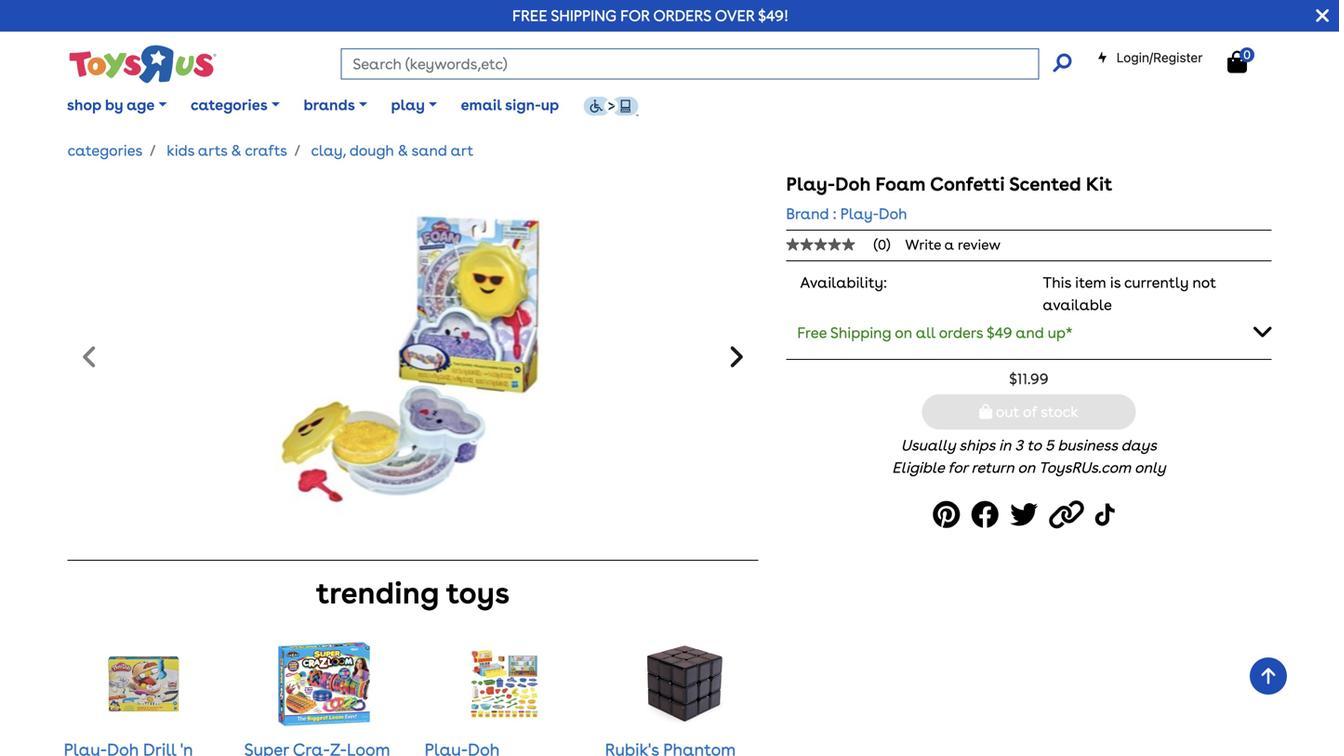 Task type: describe. For each thing, give the bounding box(es) containing it.
a
[[945, 236, 954, 253]]

brand
[[786, 205, 829, 223]]

availability:
[[800, 273, 887, 292]]

brand : play-doh link
[[786, 203, 907, 225]]

create a pinterest pin for play-doh foam confetti scented kit image
[[933, 494, 966, 536]]

write
[[905, 236, 941, 253]]

& for dough
[[398, 141, 408, 160]]

of
[[1023, 403, 1037, 421]]

0
[[1244, 47, 1251, 62]]

is
[[1110, 273, 1121, 292]]

trending
[[316, 575, 439, 611]]

super cra-z-loom - diy bracelet loom kit, 2200 latex free color bands, 6 row loom, design & create, cra-z-art ages 8+ image
[[278, 638, 371, 731]]

play-doh foam confetti scented kit image number null image
[[260, 173, 566, 545]]

kids arts & crafts link
[[167, 141, 287, 160]]

email sign-up
[[461, 96, 559, 114]]

kids arts & crafts
[[167, 141, 287, 160]]

foam
[[876, 173, 926, 195]]

categories for categories dropdown button
[[191, 96, 268, 114]]

this icon serves as a link to download the essential accessibility assistive technology app for individuals with physical disabilities. it is featured as part of our commitment to diversity and inclusion. image
[[583, 96, 639, 116]]

all
[[916, 324, 936, 342]]

Enter Keyword or Item No. search field
[[341, 48, 1039, 80]]

shop by age button
[[55, 82, 179, 128]]

brands button
[[292, 82, 379, 128]]

orders
[[653, 7, 712, 25]]

dough
[[350, 141, 394, 160]]

clay,
[[311, 141, 346, 160]]

for
[[948, 459, 968, 477]]

days
[[1121, 436, 1157, 455]]

in
[[999, 436, 1011, 455]]

up
[[541, 96, 559, 114]]

share play-doh foam confetti scented kit on facebook image
[[971, 494, 1005, 536]]

1 vertical spatial play-
[[841, 205, 879, 223]]

categories link
[[68, 141, 143, 160]]

and
[[1016, 324, 1044, 342]]

business
[[1058, 436, 1118, 455]]

toys r us image
[[68, 43, 216, 85]]

out of stock button
[[922, 395, 1136, 430]]

shipping
[[830, 324, 892, 342]]

0 link
[[1228, 47, 1266, 74]]

play-doh supermarket spree playset image
[[467, 638, 543, 731]]

3
[[1015, 436, 1023, 455]]

$49
[[987, 324, 1012, 342]]

categories button
[[179, 82, 292, 128]]

free shipping for orders over $49! link
[[513, 7, 789, 25]]

up*
[[1048, 324, 1073, 342]]

login/register button
[[1097, 48, 1203, 67]]

close button image
[[1316, 6, 1329, 26]]

play-doh drill 'n fill dentist image
[[106, 638, 182, 731]]

menu bar containing shop by age
[[55, 73, 1339, 138]]

kids
[[167, 141, 195, 160]]

free shipping on all orders $49 and up*
[[797, 324, 1073, 342]]

copy a link to play-doh foam confetti scented kit image
[[1049, 494, 1090, 536]]

write a review
[[905, 236, 1001, 253]]

kit
[[1086, 173, 1113, 195]]

on inside free shipping on all orders $49 and up* dropdown button
[[895, 324, 913, 342]]

play button
[[379, 82, 449, 128]]

to
[[1027, 436, 1042, 455]]

on inside usually ships in 3 to 5 business days eligible for return on toysrus.com only
[[1018, 459, 1036, 477]]

out
[[996, 403, 1020, 421]]

shop by age
[[67, 96, 155, 114]]

play-doh foam confetti scented kit brand : play-doh
[[786, 173, 1113, 223]]

shopping bag image
[[1228, 51, 1247, 73]]

shopping bag image
[[980, 404, 993, 419]]

toysrus.com
[[1039, 459, 1131, 477]]



Task type: vqa. For each thing, say whether or not it's contained in the screenshot.
OUT
yes



Task type: locate. For each thing, give the bounding box(es) containing it.
confetti
[[930, 173, 1005, 195]]

0 horizontal spatial categories
[[68, 141, 143, 160]]

1 horizontal spatial play-
[[841, 205, 879, 223]]

usually ships in 3 to 5 business days eligible for return on toysrus.com only
[[892, 436, 1166, 477]]

doh up brand : play-doh link on the right of the page
[[835, 173, 871, 195]]

0 vertical spatial on
[[895, 324, 913, 342]]

& for arts
[[231, 141, 241, 160]]

& right arts at the left of page
[[231, 141, 241, 160]]

doh
[[835, 173, 871, 195], [879, 205, 907, 223]]

return
[[971, 459, 1014, 477]]

only
[[1135, 459, 1166, 477]]

tiktok image
[[1095, 494, 1119, 536]]

free shipping for orders over $49!
[[513, 7, 789, 25]]

0 vertical spatial doh
[[835, 173, 871, 195]]

1 horizontal spatial on
[[1018, 459, 1036, 477]]

categories for categories "link"
[[68, 141, 143, 160]]

1 horizontal spatial doh
[[879, 205, 907, 223]]

email sign-up link
[[449, 82, 571, 128]]

free
[[513, 7, 548, 25]]

toys
[[446, 575, 510, 611]]

1 vertical spatial on
[[1018, 459, 1036, 477]]

age
[[127, 96, 155, 114]]

&
[[231, 141, 241, 160], [398, 141, 408, 160]]

out of stock
[[993, 403, 1079, 421]]

on
[[895, 324, 913, 342], [1018, 459, 1036, 477]]

write a review button
[[905, 236, 1001, 253]]

arts
[[198, 141, 228, 160]]

(0) button
[[786, 236, 905, 253]]

$11.99
[[1009, 370, 1049, 388]]

clay, dough & sand art
[[311, 141, 474, 160]]

rubik's phantom advanced technology difficult 3d puzzle 3 x 3 cube image
[[647, 638, 723, 731]]

1 & from the left
[[231, 141, 241, 160]]

eligible
[[892, 459, 945, 477]]

categories up kids arts & crafts link
[[191, 96, 268, 114]]

share a link to play-doh foam confetti scented kit on twitter image
[[1010, 494, 1044, 536]]

for
[[621, 7, 650, 25]]

stock
[[1041, 403, 1079, 421]]

doh down "foam"
[[879, 205, 907, 223]]

None search field
[[341, 48, 1072, 80]]

0 horizontal spatial play-
[[786, 173, 835, 195]]

categories down the "shop by age"
[[68, 141, 143, 160]]

:
[[833, 205, 837, 223]]

1 horizontal spatial categories
[[191, 96, 268, 114]]

crafts
[[245, 141, 287, 160]]

play- right :
[[841, 205, 879, 223]]

on down the 3
[[1018, 459, 1036, 477]]

& left sand
[[398, 141, 408, 160]]

usually
[[901, 436, 956, 455]]

orders
[[939, 324, 983, 342]]

brands
[[304, 96, 355, 114]]

play- up the brand
[[786, 173, 835, 195]]

art
[[451, 141, 474, 160]]

1 vertical spatial categories
[[68, 141, 143, 160]]

login/register
[[1117, 50, 1203, 65]]

play
[[391, 96, 425, 114]]

item
[[1075, 273, 1107, 292]]

1 horizontal spatial &
[[398, 141, 408, 160]]

0 horizontal spatial &
[[231, 141, 241, 160]]

shipping
[[551, 7, 617, 25]]

free shipping on all orders $49 and up* button
[[786, 313, 1272, 352]]

1 vertical spatial doh
[[879, 205, 907, 223]]

trending toys
[[316, 575, 510, 611]]

0 vertical spatial categories
[[191, 96, 268, 114]]

email
[[461, 96, 502, 114]]

shop
[[67, 96, 101, 114]]

$49!
[[758, 7, 789, 25]]

this item is currently not available
[[1043, 273, 1216, 314]]

this
[[1043, 273, 1072, 292]]

ships
[[959, 436, 995, 455]]

scented
[[1009, 173, 1082, 195]]

available
[[1043, 296, 1112, 314]]

0 horizontal spatial on
[[895, 324, 913, 342]]

over
[[715, 7, 755, 25]]

on left all
[[895, 324, 913, 342]]

not
[[1193, 273, 1216, 292]]

categories inside dropdown button
[[191, 96, 268, 114]]

2 & from the left
[[398, 141, 408, 160]]

5
[[1045, 436, 1054, 455]]

menu bar
[[55, 73, 1339, 138]]

(0)
[[874, 236, 891, 253]]

play-
[[786, 173, 835, 195], [841, 205, 879, 223]]

sign-
[[505, 96, 541, 114]]

sand
[[412, 141, 447, 160]]

by
[[105, 96, 123, 114]]

review
[[958, 236, 1001, 253]]

0 vertical spatial play-
[[786, 173, 835, 195]]

free
[[797, 324, 827, 342]]

clay, dough & sand art link
[[311, 141, 474, 160]]

0 horizontal spatial doh
[[835, 173, 871, 195]]

categories
[[191, 96, 268, 114], [68, 141, 143, 160]]

currently
[[1125, 273, 1189, 292]]



